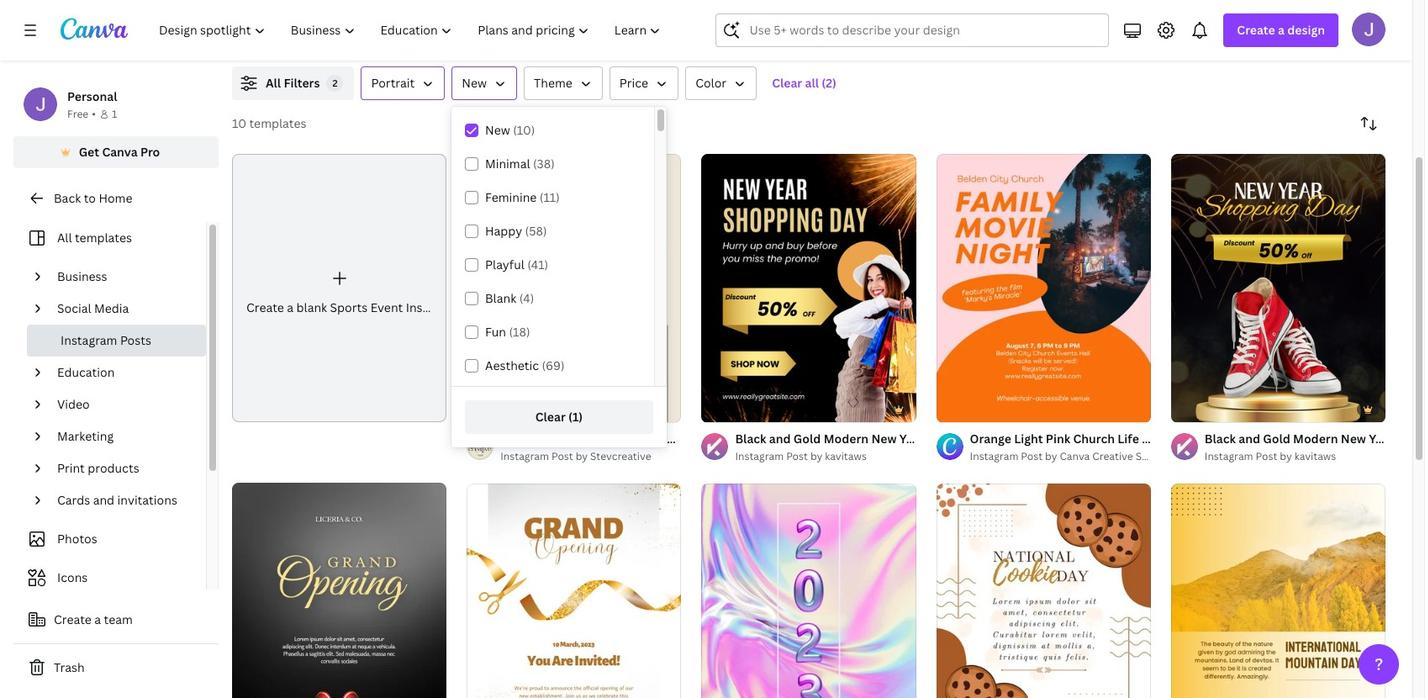 Task type: describe. For each thing, give the bounding box(es) containing it.
photos
[[57, 531, 97, 547]]

marketing
[[57, 428, 114, 444]]

and for black and gold modern new year shopping  day instagram post
[[770, 431, 791, 447]]

instagram post by canva creative studio link
[[970, 448, 1168, 465]]

10 templates
[[232, 115, 307, 131]]

post inside the instagram post by canva creative studio link
[[1022, 449, 1043, 464]]

get
[[79, 144, 99, 160]]

shop
[[1398, 431, 1426, 447]]

blank
[[485, 290, 517, 306]]

(58)
[[525, 223, 547, 239]]

kavitaws inside black and gold modern new year shop instagram post by kavitaws
[[1295, 449, 1337, 464]]

back to home
[[54, 190, 133, 206]]

stevcreative
[[591, 449, 652, 464]]

year for shopping
[[900, 431, 925, 447]]

video
[[57, 396, 90, 412]]

all for all filters
[[266, 75, 281, 91]]

create a team button
[[13, 603, 219, 637]]

cream elegant give away fashion instagram post instagram post by stevcreative
[[501, 431, 781, 464]]

post inside black and gold modern new year shop instagram post by kavitaws
[[1256, 449, 1278, 464]]

filters
[[284, 75, 320, 91]]

home
[[99, 190, 133, 206]]

minimal
[[485, 156, 530, 172]]

orange and white modern international mountain day geomteric instagram post image
[[1172, 484, 1386, 698]]

clear (1)
[[536, 409, 583, 425]]

10
[[232, 115, 247, 131]]

create a design
[[1238, 22, 1326, 38]]

photos link
[[24, 523, 196, 555]]

event
[[371, 300, 403, 316]]

happy
[[485, 223, 523, 239]]

white and brown national cookie day geometric instagram post image
[[937, 484, 1152, 698]]

black and gold modern new year shop link
[[1205, 430, 1426, 448]]

personal
[[67, 88, 117, 104]]

theme button
[[524, 66, 603, 100]]

pro
[[140, 144, 160, 160]]

instagram post by canva creative studio
[[970, 449, 1168, 464]]

new left "(10)"
[[485, 122, 510, 138]]

clear (1) button
[[465, 400, 654, 434]]

business
[[57, 268, 107, 284]]

team
[[104, 612, 133, 628]]

all filters
[[266, 75, 320, 91]]

feminine (11)
[[485, 189, 560, 205]]

elegant
[[541, 431, 584, 447]]

all
[[806, 75, 819, 91]]

(4)
[[520, 290, 534, 306]]

1
[[112, 107, 117, 121]]

cards and invitations
[[57, 492, 177, 508]]

black and gold modern new year shopping  day instagram post instagram post by kavitaws
[[736, 431, 1096, 464]]

playful
[[485, 257, 525, 273]]

back to home link
[[13, 182, 219, 215]]

gold for black and gold modern new year shop
[[1264, 431, 1291, 447]]

create a design button
[[1224, 13, 1339, 47]]

education
[[57, 364, 115, 380]]

all for all templates
[[57, 230, 72, 246]]

get canva pro
[[79, 144, 160, 160]]

trash
[[54, 660, 85, 676]]

Sort by button
[[1353, 107, 1386, 140]]

free
[[67, 107, 89, 121]]

cream
[[501, 431, 538, 447]]

purple holographic 2023 instagram post image
[[702, 484, 917, 698]]

2
[[333, 77, 338, 89]]

price
[[620, 75, 649, 91]]

social
[[57, 300, 91, 316]]

(69)
[[542, 358, 565, 374]]

instagram posts
[[61, 332, 151, 348]]

aesthetic (69)
[[485, 358, 565, 374]]

happy (58)
[[485, 223, 547, 239]]

instagram post by kavitaws link for black and gold modern new year shop
[[1205, 448, 1386, 465]]

create for create a team
[[54, 612, 92, 628]]

sports
[[330, 300, 368, 316]]

social media
[[57, 300, 129, 316]]

(11)
[[540, 189, 560, 205]]

create a blank sports event instagram post link
[[232, 154, 491, 422]]

feminine
[[485, 189, 537, 205]]

post inside create a blank sports event instagram post element
[[466, 300, 491, 316]]

clear all (2) button
[[764, 66, 845, 100]]

create a blank sports event instagram post
[[246, 300, 491, 316]]

marketing link
[[50, 421, 196, 453]]

day
[[985, 431, 1007, 447]]

by inside the instagram post by canva creative studio link
[[1046, 449, 1058, 464]]

and inside cards and invitations "link"
[[93, 492, 115, 508]]

blank
[[297, 300, 327, 316]]

templates for all templates
[[75, 230, 132, 246]]

sports event instagram posts templates image
[[1027, 0, 1386, 46]]

black for black and gold modern new year shopping  day instagram post
[[736, 431, 767, 447]]

(1)
[[569, 409, 583, 425]]

all templates link
[[24, 222, 196, 254]]

cream elegant give away fashion instagram post image
[[467, 154, 682, 422]]

products
[[88, 460, 139, 476]]

print products link
[[50, 453, 196, 485]]

cream elegant give away fashion instagram post link
[[501, 430, 781, 448]]

templates for 10 templates
[[249, 115, 307, 131]]

price button
[[610, 66, 679, 100]]

all templates
[[57, 230, 132, 246]]

away
[[615, 431, 646, 447]]



Task type: vqa. For each thing, say whether or not it's contained in the screenshot.
navy gold modern wedding invitation group
no



Task type: locate. For each thing, give the bounding box(es) containing it.
1 horizontal spatial instagram post by kavitaws link
[[1205, 448, 1386, 465]]

a inside button
[[94, 612, 101, 628]]

new
[[462, 75, 487, 91], [485, 122, 510, 138], [872, 431, 897, 447], [1342, 431, 1367, 447]]

•
[[92, 107, 96, 121]]

year inside 'black and gold modern new year shopping  day instagram post instagram post by kavitaws'
[[900, 431, 925, 447]]

clear inside clear (1) button
[[536, 409, 566, 425]]

black inside black and gold modern new year shop instagram post by kavitaws
[[1205, 431, 1237, 447]]

gold
[[794, 431, 821, 447], [1264, 431, 1291, 447]]

year inside black and gold modern new year shop instagram post by kavitaws
[[1370, 431, 1395, 447]]

black and gold modern new year shopping day instagram post image
[[1172, 154, 1386, 422]]

1 vertical spatial create
[[246, 300, 284, 316]]

video link
[[50, 389, 196, 421]]

blank (4)
[[485, 290, 534, 306]]

canva
[[102, 144, 138, 160], [1060, 449, 1091, 464]]

instagram post by stevcreative link
[[501, 448, 682, 465]]

and for black and gold modern new year shop
[[1239, 431, 1261, 447]]

gold inside 'black and gold modern new year shopping  day instagram post instagram post by kavitaws'
[[794, 431, 821, 447]]

print
[[57, 460, 85, 476]]

back
[[54, 190, 81, 206]]

modern inside 'black and gold modern new year shopping  day instagram post instagram post by kavitaws'
[[824, 431, 869, 447]]

1 horizontal spatial a
[[287, 300, 294, 316]]

jacob simon image
[[1353, 13, 1386, 46]]

gold for black and gold modern new year shopping  day instagram post
[[794, 431, 821, 447]]

1 gold from the left
[[794, 431, 821, 447]]

fun (18)
[[485, 324, 530, 340]]

black and gold modern new year shopping  day instagram post image
[[702, 154, 917, 422]]

year left shopping
[[900, 431, 925, 447]]

and inside 'black and gold modern new year shopping  day instagram post instagram post by kavitaws'
[[770, 431, 791, 447]]

2 vertical spatial create
[[54, 612, 92, 628]]

new inside black and gold modern new year shop instagram post by kavitaws
[[1342, 431, 1367, 447]]

2 filter options selected element
[[327, 75, 344, 92]]

0 horizontal spatial kavitaws
[[825, 449, 867, 464]]

1 year from the left
[[900, 431, 925, 447]]

2 year from the left
[[1370, 431, 1395, 447]]

playful (41)
[[485, 257, 549, 273]]

1 horizontal spatial year
[[1370, 431, 1395, 447]]

create for create a design
[[1238, 22, 1276, 38]]

clear all (2)
[[772, 75, 837, 91]]

create for create a blank sports event instagram post
[[246, 300, 284, 316]]

2 horizontal spatial and
[[1239, 431, 1261, 447]]

0 horizontal spatial and
[[93, 492, 115, 508]]

Search search field
[[750, 14, 1099, 46]]

a inside dropdown button
[[1279, 22, 1285, 38]]

(41)
[[528, 257, 549, 273]]

minimal (38)
[[485, 156, 555, 172]]

all left filters
[[266, 75, 281, 91]]

create inside create a design dropdown button
[[1238, 22, 1276, 38]]

1 by from the left
[[576, 449, 588, 464]]

print products
[[57, 460, 139, 476]]

black for black and gold modern new year shop
[[1205, 431, 1237, 447]]

kavitaws inside 'black and gold modern new year shopping  day instagram post instagram post by kavitaws'
[[825, 449, 867, 464]]

design
[[1288, 22, 1326, 38]]

social media link
[[50, 293, 196, 325]]

color button
[[686, 66, 757, 100]]

studio
[[1136, 449, 1168, 464]]

1 vertical spatial templates
[[75, 230, 132, 246]]

media
[[94, 300, 129, 316]]

create inside create a blank sports event instagram post element
[[246, 300, 284, 316]]

icons
[[57, 570, 88, 586]]

instagram inside black and gold modern new year shop instagram post by kavitaws
[[1205, 449, 1254, 464]]

a left the team
[[94, 612, 101, 628]]

1 vertical spatial all
[[57, 230, 72, 246]]

create left the blank
[[246, 300, 284, 316]]

1 vertical spatial clear
[[536, 409, 566, 425]]

all down back
[[57, 230, 72, 246]]

aesthetic
[[485, 358, 539, 374]]

kavitaws
[[825, 449, 867, 464], [1295, 449, 1337, 464]]

create a blank sports event instagram post element
[[232, 154, 491, 422]]

0 vertical spatial a
[[1279, 22, 1285, 38]]

2 gold from the left
[[1264, 431, 1291, 447]]

a for blank
[[287, 300, 294, 316]]

kavitaws down black and gold modern new year shopping  day instagram post link
[[825, 449, 867, 464]]

orange light pink church life events type and photocentric trendy church announcement instagram post portrait image
[[937, 154, 1152, 422]]

black and gold modern new year shop instagram post by kavitaws
[[1205, 431, 1426, 464]]

create a team
[[54, 612, 133, 628]]

2 black from the left
[[1205, 431, 1237, 447]]

portrait button
[[361, 66, 445, 100]]

business link
[[50, 261, 196, 293]]

black and gold modern new year shopping  day instagram post link
[[736, 430, 1096, 448]]

new inside button
[[462, 75, 487, 91]]

2 by from the left
[[811, 449, 823, 464]]

by
[[576, 449, 588, 464], [811, 449, 823, 464], [1046, 449, 1058, 464], [1281, 449, 1293, 464]]

clear for clear all (2)
[[772, 75, 803, 91]]

modern for shopping
[[824, 431, 869, 447]]

to
[[84, 190, 96, 206]]

1 kavitaws from the left
[[825, 449, 867, 464]]

1 instagram post by kavitaws link from the left
[[736, 448, 917, 465]]

portrait
[[371, 75, 415, 91]]

4 by from the left
[[1281, 449, 1293, 464]]

templates right 10
[[249, 115, 307, 131]]

1 horizontal spatial gold
[[1264, 431, 1291, 447]]

1 horizontal spatial canva
[[1060, 449, 1091, 464]]

year
[[900, 431, 925, 447], [1370, 431, 1395, 447]]

1 black from the left
[[736, 431, 767, 447]]

1 vertical spatial a
[[287, 300, 294, 316]]

2 kavitaws from the left
[[1295, 449, 1337, 464]]

(38)
[[533, 156, 555, 172]]

top level navigation element
[[148, 13, 676, 47]]

1 horizontal spatial clear
[[772, 75, 803, 91]]

modern for shop
[[1294, 431, 1339, 447]]

get canva pro button
[[13, 136, 219, 168]]

clear for clear (1)
[[536, 409, 566, 425]]

create down the icons
[[54, 612, 92, 628]]

new (10)
[[485, 122, 535, 138]]

0 vertical spatial templates
[[249, 115, 307, 131]]

canva inside button
[[102, 144, 138, 160]]

a for team
[[94, 612, 101, 628]]

gold inside black and gold modern new year shop instagram post by kavitaws
[[1264, 431, 1291, 447]]

0 vertical spatial clear
[[772, 75, 803, 91]]

year left shop
[[1370, 431, 1395, 447]]

0 horizontal spatial black
[[736, 431, 767, 447]]

1 horizontal spatial create
[[246, 300, 284, 316]]

a
[[1279, 22, 1285, 38], [287, 300, 294, 316], [94, 612, 101, 628]]

canva left creative
[[1060, 449, 1091, 464]]

new inside 'black and gold modern new year shopping  day instagram post instagram post by kavitaws'
[[872, 431, 897, 447]]

1 horizontal spatial modern
[[1294, 431, 1339, 447]]

0 horizontal spatial all
[[57, 230, 72, 246]]

clear inside "clear all (2)" button
[[772, 75, 803, 91]]

2 instagram post by kavitaws link from the left
[[1205, 448, 1386, 465]]

new button
[[452, 66, 517, 100]]

give
[[587, 431, 612, 447]]

1 horizontal spatial all
[[266, 75, 281, 91]]

by inside 'black and gold modern new year shopping  day instagram post instagram post by kavitaws'
[[811, 449, 823, 464]]

a left the blank
[[287, 300, 294, 316]]

0 horizontal spatial canva
[[102, 144, 138, 160]]

black inside 'black and gold modern new year shopping  day instagram post instagram post by kavitaws'
[[736, 431, 767, 447]]

2 horizontal spatial a
[[1279, 22, 1285, 38]]

1 horizontal spatial kavitaws
[[1295, 449, 1337, 464]]

3 by from the left
[[1046, 449, 1058, 464]]

by inside black and gold modern new year shop instagram post by kavitaws
[[1281, 449, 1293, 464]]

1 horizontal spatial and
[[770, 431, 791, 447]]

fashion
[[648, 431, 693, 447]]

and inside black and gold modern new year shop instagram post by kavitaws
[[1239, 431, 1261, 447]]

1 horizontal spatial templates
[[249, 115, 307, 131]]

instagram post by kavitaws link
[[736, 448, 917, 465], [1205, 448, 1386, 465]]

kavitaws down black and gold modern new year shop link in the bottom right of the page
[[1295, 449, 1337, 464]]

and
[[770, 431, 791, 447], [1239, 431, 1261, 447], [93, 492, 115, 508]]

clear left all
[[772, 75, 803, 91]]

theme
[[534, 75, 573, 91]]

year for shop
[[1370, 431, 1395, 447]]

2 vertical spatial a
[[94, 612, 101, 628]]

new left shopping
[[872, 431, 897, 447]]

0 vertical spatial create
[[1238, 22, 1276, 38]]

0 vertical spatial canva
[[102, 144, 138, 160]]

1 vertical spatial canva
[[1060, 449, 1091, 464]]

modern inside black and gold modern new year shop instagram post by kavitaws
[[1294, 431, 1339, 447]]

(18)
[[509, 324, 530, 340]]

creative
[[1093, 449, 1134, 464]]

(10)
[[513, 122, 535, 138]]

templates down "back to home"
[[75, 230, 132, 246]]

free •
[[67, 107, 96, 121]]

1 horizontal spatial black
[[1205, 431, 1237, 447]]

instagram post by kavitaws link for black and gold modern new year shopping  day instagram post
[[736, 448, 917, 465]]

2 modern from the left
[[1294, 431, 1339, 447]]

2 horizontal spatial create
[[1238, 22, 1276, 38]]

create inside create a team button
[[54, 612, 92, 628]]

color
[[696, 75, 727, 91]]

0 horizontal spatial clear
[[536, 409, 566, 425]]

all
[[266, 75, 281, 91], [57, 230, 72, 246]]

posts
[[120, 332, 151, 348]]

clear up elegant
[[536, 409, 566, 425]]

canva left pro
[[102, 144, 138, 160]]

0 horizontal spatial gold
[[794, 431, 821, 447]]

0 horizontal spatial a
[[94, 612, 101, 628]]

white and brown minimalist grand opening instagram post image
[[467, 484, 682, 698]]

(2)
[[822, 75, 837, 91]]

0 horizontal spatial instagram post by kavitaws link
[[736, 448, 917, 465]]

0 vertical spatial all
[[266, 75, 281, 91]]

new left shop
[[1342, 431, 1367, 447]]

icons link
[[24, 562, 196, 594]]

a for design
[[1279, 22, 1285, 38]]

gold and red modern grand opening instagram post image
[[232, 483, 447, 698]]

0 horizontal spatial modern
[[824, 431, 869, 447]]

education link
[[50, 357, 196, 389]]

trash link
[[13, 651, 219, 685]]

None search field
[[716, 13, 1110, 47]]

cards
[[57, 492, 90, 508]]

a left design
[[1279, 22, 1285, 38]]

0 horizontal spatial create
[[54, 612, 92, 628]]

1 modern from the left
[[824, 431, 869, 447]]

by inside cream elegant give away fashion instagram post instagram post by stevcreative
[[576, 449, 588, 464]]

new up new (10)
[[462, 75, 487, 91]]

0 horizontal spatial templates
[[75, 230, 132, 246]]

fun
[[485, 324, 506, 340]]

0 horizontal spatial year
[[900, 431, 925, 447]]

invitations
[[117, 492, 177, 508]]

create left design
[[1238, 22, 1276, 38]]



